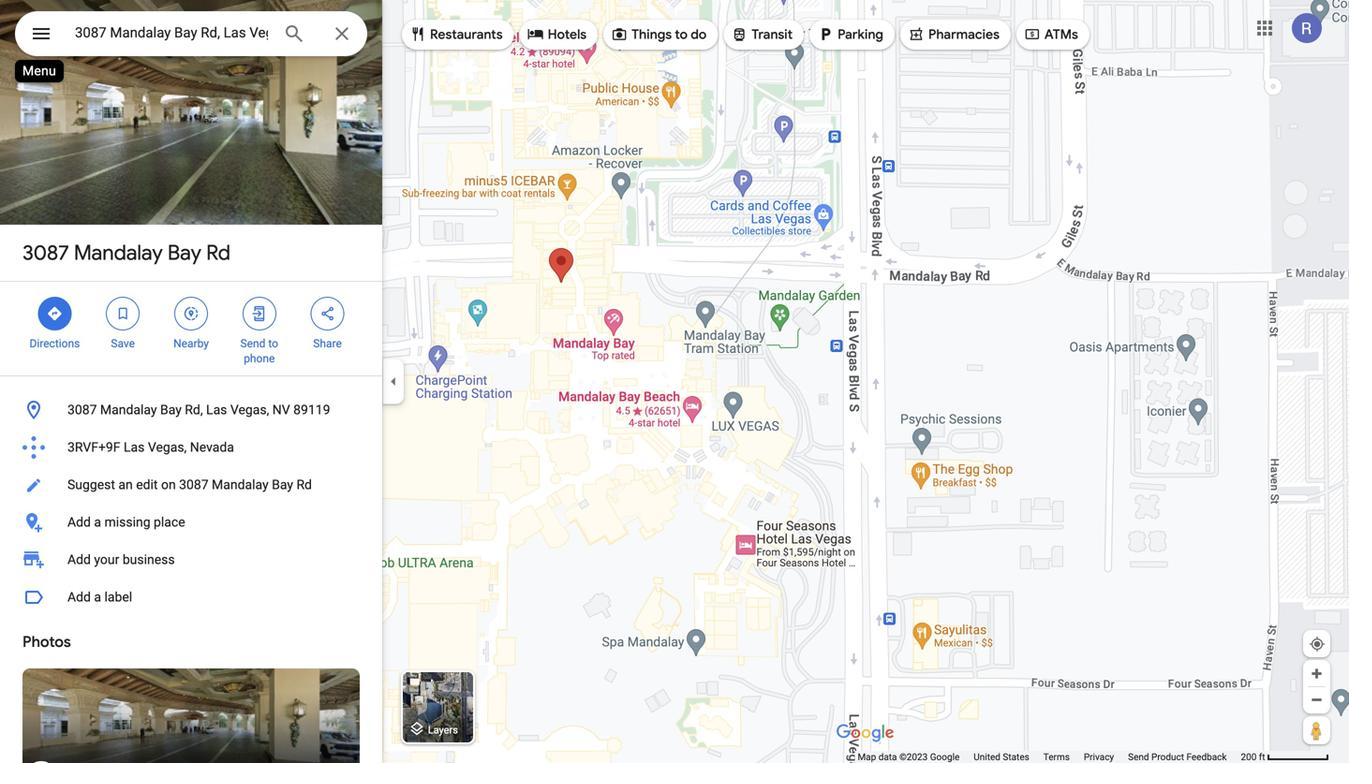 Task type: vqa. For each thing, say whether or not it's contained in the screenshot.


Task type: describe. For each thing, give the bounding box(es) containing it.
terms button
[[1044, 752, 1070, 764]]

nv
[[273, 403, 290, 418]]

bay inside button
[[272, 478, 293, 493]]

show your location image
[[1309, 636, 1326, 653]]

bay for rd,
[[160, 403, 182, 418]]


[[908, 24, 925, 45]]

hotels
[[548, 26, 587, 43]]

data
[[879, 752, 897, 763]]

add your business
[[67, 553, 175, 568]]

add for add a label
[[67, 590, 91, 605]]

phone
[[244, 352, 275, 366]]

do
[[691, 26, 707, 43]]


[[183, 304, 200, 324]]

to inside  things to do
[[675, 26, 688, 43]]

las inside 'button'
[[206, 403, 227, 418]]

3087 mandalay bay rd, las vegas, nv 89119
[[67, 403, 330, 418]]

add a missing place
[[67, 515, 185, 530]]

200 ft
[[1241, 752, 1266, 763]]

©2023
[[900, 752, 928, 763]]

a for missing
[[94, 515, 101, 530]]

mandalay for rd
[[74, 240, 163, 266]]

3rvf+9f las vegas, nevada
[[67, 440, 234, 456]]

states
[[1003, 752, 1030, 763]]

0 vertical spatial rd
[[206, 240, 231, 266]]

send for send product feedback
[[1129, 752, 1150, 763]]

3087 mandalay bay rd, las vegas, nv 89119 button
[[0, 392, 382, 429]]

 parking
[[817, 24, 884, 45]]

product
[[1152, 752, 1185, 763]]

on
[[161, 478, 176, 493]]

transit
[[752, 26, 793, 43]]


[[611, 24, 628, 45]]

a for label
[[94, 590, 101, 605]]

suggest an edit on 3087 mandalay bay rd
[[67, 478, 312, 493]]

united states
[[974, 752, 1030, 763]]

nearby
[[173, 337, 209, 351]]

vegas, inside button
[[148, 440, 187, 456]]

collapse side panel image
[[383, 372, 404, 392]]

atms
[[1045, 26, 1079, 43]]

map data ©2023 google
[[858, 752, 960, 763]]

89119
[[293, 403, 330, 418]]


[[731, 24, 748, 45]]

layers
[[428, 725, 458, 737]]

add a label button
[[0, 579, 382, 617]]

google
[[930, 752, 960, 763]]

to inside send to phone
[[268, 337, 278, 351]]

bay for rd
[[168, 240, 201, 266]]

200
[[1241, 752, 1257, 763]]

 pharmacies
[[908, 24, 1000, 45]]

place
[[154, 515, 185, 530]]

privacy
[[1084, 752, 1115, 763]]

mandalay inside button
[[212, 478, 269, 493]]

feedback
[[1187, 752, 1227, 763]]

200 ft button
[[1241, 752, 1330, 763]]

edit
[[136, 478, 158, 493]]

zoom out image
[[1310, 694, 1324, 708]]

restaurants
[[430, 26, 503, 43]]


[[115, 304, 131, 324]]

3087 for 3087 mandalay bay rd
[[22, 240, 69, 266]]

things
[[632, 26, 672, 43]]

an
[[118, 478, 133, 493]]

send to phone
[[240, 337, 278, 366]]

suggest
[[67, 478, 115, 493]]

add for add a missing place
[[67, 515, 91, 530]]

privacy button
[[1084, 752, 1115, 764]]

google maps element
[[0, 0, 1350, 764]]

map
[[858, 752, 877, 763]]



Task type: locate. For each thing, give the bounding box(es) containing it.
0 vertical spatial vegas,
[[230, 403, 269, 418]]

add left your
[[67, 553, 91, 568]]

 things to do
[[611, 24, 707, 45]]

0 horizontal spatial vegas,
[[148, 440, 187, 456]]

footer containing map data ©2023 google
[[858, 752, 1241, 764]]

3087 mandalay bay rd main content
[[0, 0, 382, 764]]

your
[[94, 553, 119, 568]]

send inside send to phone
[[240, 337, 266, 351]]

add your business link
[[0, 542, 382, 579]]

0 vertical spatial 3087
[[22, 240, 69, 266]]

add
[[67, 515, 91, 530], [67, 553, 91, 568], [67, 590, 91, 605]]

mandalay down nevada
[[212, 478, 269, 493]]

1 vertical spatial 3087
[[67, 403, 97, 418]]

show street view coverage image
[[1304, 717, 1331, 745]]

directions
[[29, 337, 80, 351]]

3087 up 3rvf+9f
[[67, 403, 97, 418]]

none field inside 3087 mandalay bay rd, las vegas, nv 89119 field
[[75, 22, 268, 44]]

photos
[[22, 633, 71, 652]]

3087 inside button
[[179, 478, 209, 493]]

1 vertical spatial vegas,
[[148, 440, 187, 456]]

1 a from the top
[[94, 515, 101, 530]]

3 add from the top
[[67, 590, 91, 605]]

ft
[[1259, 752, 1266, 763]]

3087 up 
[[22, 240, 69, 266]]

mandalay up 3rvf+9f las vegas, nevada
[[100, 403, 157, 418]]

las up an on the bottom left of the page
[[124, 440, 145, 456]]

3087 for 3087 mandalay bay rd, las vegas, nv 89119
[[67, 403, 97, 418]]

bay inside 'button'
[[160, 403, 182, 418]]

pharmacies
[[929, 26, 1000, 43]]

las
[[206, 403, 227, 418], [124, 440, 145, 456]]

2 vertical spatial mandalay
[[212, 478, 269, 493]]

share
[[313, 337, 342, 351]]


[[410, 24, 426, 45]]

a
[[94, 515, 101, 530], [94, 590, 101, 605]]

bay left rd,
[[160, 403, 182, 418]]

send product feedback button
[[1129, 752, 1227, 764]]

 hotels
[[527, 24, 587, 45]]


[[46, 304, 63, 324]]

0 horizontal spatial to
[[268, 337, 278, 351]]

0 vertical spatial mandalay
[[74, 240, 163, 266]]

3087
[[22, 240, 69, 266], [67, 403, 97, 418], [179, 478, 209, 493]]

add a label
[[67, 590, 132, 605]]

mandalay
[[74, 240, 163, 266], [100, 403, 157, 418], [212, 478, 269, 493]]

1 horizontal spatial to
[[675, 26, 688, 43]]

1 vertical spatial mandalay
[[100, 403, 157, 418]]

0 horizontal spatial las
[[124, 440, 145, 456]]

zoom in image
[[1310, 667, 1324, 681]]

1 vertical spatial rd
[[297, 478, 312, 493]]

3087 right on
[[179, 478, 209, 493]]

1 horizontal spatial send
[[1129, 752, 1150, 763]]

terms
[[1044, 752, 1070, 763]]

rd inside suggest an edit on 3087 mandalay bay rd button
[[297, 478, 312, 493]]

3087 mandalay bay rd
[[22, 240, 231, 266]]


[[1024, 24, 1041, 45]]

send up phone
[[240, 337, 266, 351]]

vegas, up on
[[148, 440, 187, 456]]

mandalay up 
[[74, 240, 163, 266]]

rd
[[206, 240, 231, 266], [297, 478, 312, 493]]

send
[[240, 337, 266, 351], [1129, 752, 1150, 763]]

3087 inside 'button'
[[67, 403, 97, 418]]

to left the do
[[675, 26, 688, 43]]

1 horizontal spatial vegas,
[[230, 403, 269, 418]]

2 vertical spatial 3087
[[179, 478, 209, 493]]

google account: ruby anderson  
(rubyanndersson@gmail.com) image
[[1292, 13, 1322, 43]]

a inside button
[[94, 515, 101, 530]]

1 vertical spatial a
[[94, 590, 101, 605]]

 transit
[[731, 24, 793, 45]]

0 horizontal spatial send
[[240, 337, 266, 351]]

send product feedback
[[1129, 752, 1227, 763]]

label
[[104, 590, 132, 605]]

add down suggest
[[67, 515, 91, 530]]

missing
[[104, 515, 150, 530]]

1 horizontal spatial rd
[[297, 478, 312, 493]]

vegas,
[[230, 403, 269, 418], [148, 440, 187, 456]]

mandalay for rd,
[[100, 403, 157, 418]]

vegas, left nv
[[230, 403, 269, 418]]


[[319, 304, 336, 324]]

1 vertical spatial add
[[67, 553, 91, 568]]

1 horizontal spatial las
[[206, 403, 227, 418]]

3rvf+9f las vegas, nevada button
[[0, 429, 382, 467]]

0 vertical spatial las
[[206, 403, 227, 418]]

save
[[111, 337, 135, 351]]

a left missing
[[94, 515, 101, 530]]

rd,
[[185, 403, 203, 418]]

2 a from the top
[[94, 590, 101, 605]]


[[251, 304, 268, 324]]

las right rd,
[[206, 403, 227, 418]]

0 vertical spatial bay
[[168, 240, 201, 266]]

add a missing place button
[[0, 504, 382, 542]]

send left product
[[1129, 752, 1150, 763]]

footer inside google maps element
[[858, 752, 1241, 764]]

rd up actions for 3087 mandalay bay rd region
[[206, 240, 231, 266]]

suggest an edit on 3087 mandalay bay rd button
[[0, 467, 382, 504]]

 button
[[15, 11, 67, 60]]

united
[[974, 752, 1001, 763]]

add inside button
[[67, 515, 91, 530]]

las inside button
[[124, 440, 145, 456]]

actions for 3087 mandalay bay rd region
[[0, 282, 382, 376]]

a inside button
[[94, 590, 101, 605]]

1 add from the top
[[67, 515, 91, 530]]

 restaurants
[[410, 24, 503, 45]]

add inside button
[[67, 590, 91, 605]]

send inside button
[[1129, 752, 1150, 763]]


[[527, 24, 544, 45]]


[[30, 20, 52, 47]]

2 add from the top
[[67, 553, 91, 568]]

 atms
[[1024, 24, 1079, 45]]

rd down 89119
[[297, 478, 312, 493]]

bay down nv
[[272, 478, 293, 493]]

bay up ""
[[168, 240, 201, 266]]

0 vertical spatial send
[[240, 337, 266, 351]]

parking
[[838, 26, 884, 43]]

1 vertical spatial bay
[[160, 403, 182, 418]]


[[817, 24, 834, 45]]

2 vertical spatial add
[[67, 590, 91, 605]]

0 vertical spatial add
[[67, 515, 91, 530]]

 search field
[[15, 11, 367, 60]]

3087 Mandalay Bay Rd, Las Vegas, NV 89119 field
[[15, 11, 367, 56]]

a left label
[[94, 590, 101, 605]]

None field
[[75, 22, 268, 44]]

1 vertical spatial to
[[268, 337, 278, 351]]

add left label
[[67, 590, 91, 605]]

to
[[675, 26, 688, 43], [268, 337, 278, 351]]

0 vertical spatial to
[[675, 26, 688, 43]]

vegas, inside 'button'
[[230, 403, 269, 418]]

1 vertical spatial las
[[124, 440, 145, 456]]

to up phone
[[268, 337, 278, 351]]

3rvf+9f
[[67, 440, 120, 456]]

0 horizontal spatial rd
[[206, 240, 231, 266]]

2 vertical spatial bay
[[272, 478, 293, 493]]

united states button
[[974, 752, 1030, 764]]

mandalay inside 'button'
[[100, 403, 157, 418]]

nevada
[[190, 440, 234, 456]]

0 vertical spatial a
[[94, 515, 101, 530]]

send for send to phone
[[240, 337, 266, 351]]

bay
[[168, 240, 201, 266], [160, 403, 182, 418], [272, 478, 293, 493]]

add for add your business
[[67, 553, 91, 568]]

1 vertical spatial send
[[1129, 752, 1150, 763]]

business
[[123, 553, 175, 568]]

footer
[[858, 752, 1241, 764]]



